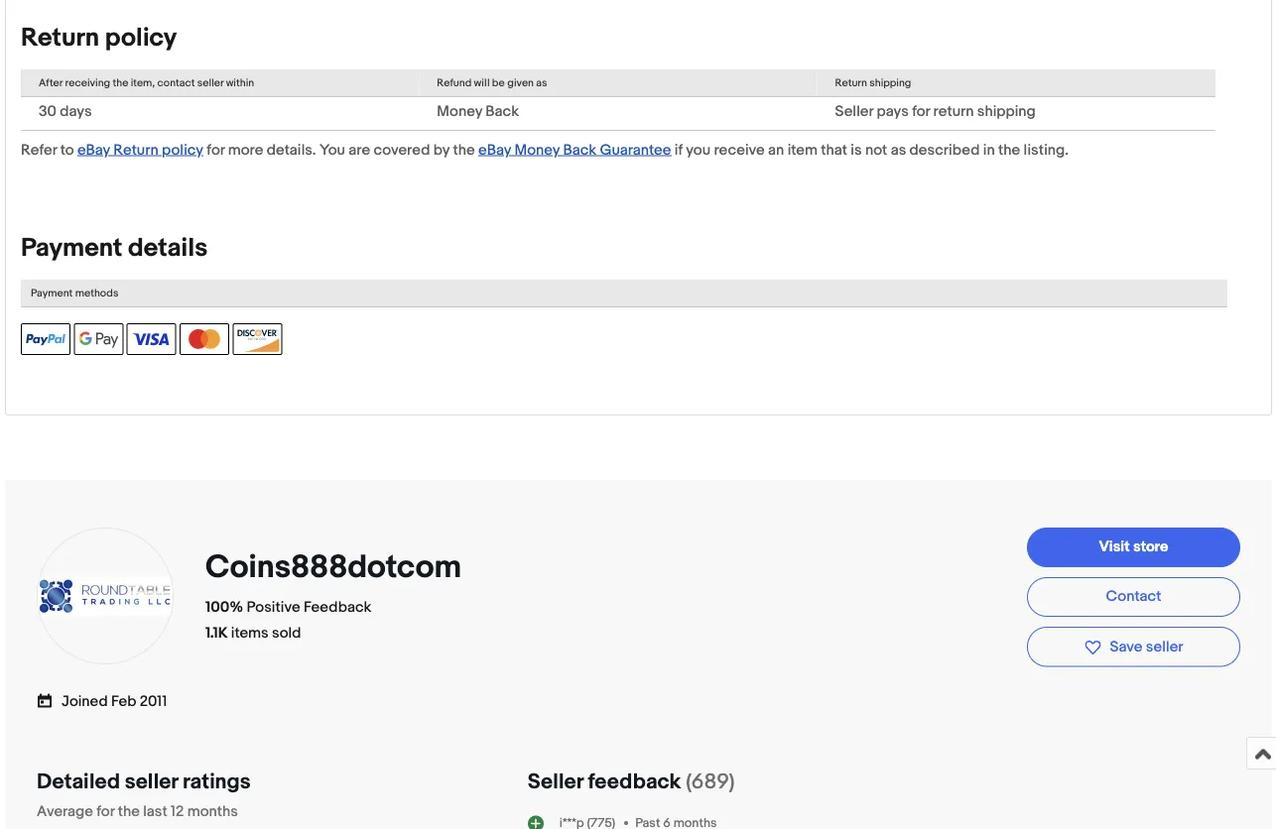 Task type: vqa. For each thing, say whether or not it's contained in the screenshot.
Canvas inside yoshitomo nara x stella mccartney collaboration canvas pouch isetan limited used
no



Task type: describe. For each thing, give the bounding box(es) containing it.
30 days
[[39, 103, 92, 121]]

visit
[[1099, 539, 1130, 557]]

receive
[[714, 142, 765, 159]]

given
[[507, 77, 534, 90]]

return policy
[[21, 23, 177, 54]]

coins888dotcom image
[[36, 577, 175, 617]]

the inside detailed seller ratings average for the last 12 months
[[118, 803, 140, 821]]

0 vertical spatial for
[[912, 103, 930, 121]]

in
[[983, 142, 995, 159]]

positive
[[247, 599, 300, 617]]

feedback
[[304, 599, 372, 617]]

(689)
[[686, 770, 735, 795]]

return for return policy
[[21, 23, 99, 54]]

you
[[320, 142, 345, 159]]

sold
[[272, 625, 301, 643]]

days
[[60, 103, 92, 121]]

average
[[37, 803, 93, 821]]

1 ebay from the left
[[77, 142, 110, 159]]

save seller
[[1110, 639, 1184, 657]]

not
[[865, 142, 888, 159]]

payment for payment methods
[[31, 288, 73, 300]]

coins888dotcom
[[205, 549, 462, 587]]

are
[[349, 142, 370, 159]]

refund
[[437, 77, 472, 90]]

months
[[187, 803, 238, 821]]

payment methods
[[31, 288, 118, 300]]

pays
[[877, 103, 909, 121]]

seller for seller pays for return shipping
[[835, 103, 874, 121]]

if
[[675, 142, 683, 159]]

0 vertical spatial as
[[536, 77, 547, 90]]

methods
[[75, 288, 118, 300]]

2 ebay from the left
[[478, 142, 511, 159]]

1 horizontal spatial seller
[[197, 77, 224, 90]]

12
[[171, 803, 184, 821]]

1 vertical spatial money
[[515, 142, 560, 159]]

joined feb 2011
[[62, 694, 167, 712]]

0 vertical spatial back
[[486, 103, 519, 121]]

1 vertical spatial policy
[[162, 142, 203, 159]]

described
[[910, 142, 980, 159]]

joined
[[62, 694, 108, 712]]

details.
[[267, 142, 316, 159]]

guarantee
[[600, 142, 671, 159]]

refund will be given as
[[437, 77, 547, 90]]

after receiving the item, contact seller within
[[39, 77, 254, 90]]

after
[[39, 77, 63, 90]]

the right in
[[999, 142, 1021, 159]]

coins888dotcom link
[[205, 549, 469, 587]]

item
[[788, 142, 818, 159]]

save
[[1110, 639, 1143, 657]]

contact link
[[1027, 578, 1241, 618]]

be
[[492, 77, 505, 90]]

more
[[228, 142, 263, 159]]

ratings
[[183, 770, 251, 795]]

detailed
[[37, 770, 120, 795]]

visa image
[[127, 324, 176, 356]]

for inside detailed seller ratings average for the last 12 months
[[96, 803, 114, 821]]

detailed seller ratings average for the last 12 months
[[37, 770, 251, 821]]



Task type: locate. For each thing, give the bounding box(es) containing it.
discover image
[[233, 324, 282, 356]]

seller down return shipping
[[835, 103, 874, 121]]

1 horizontal spatial return
[[113, 142, 158, 159]]

back down be
[[486, 103, 519, 121]]

as
[[536, 77, 547, 90], [891, 142, 906, 159]]

0 horizontal spatial back
[[486, 103, 519, 121]]

1 horizontal spatial shipping
[[978, 103, 1036, 121]]

1 horizontal spatial for
[[207, 142, 225, 159]]

return
[[21, 23, 99, 54], [835, 77, 867, 90], [113, 142, 158, 159]]

you
[[686, 142, 711, 159]]

ebay
[[77, 142, 110, 159], [478, 142, 511, 159]]

by
[[433, 142, 450, 159]]

visit store link
[[1027, 529, 1241, 568]]

0 vertical spatial shipping
[[870, 77, 912, 90]]

0 horizontal spatial shipping
[[870, 77, 912, 90]]

1 vertical spatial payment
[[31, 288, 73, 300]]

feb
[[111, 694, 136, 712]]

paypal image
[[21, 324, 70, 356]]

items
[[231, 625, 269, 643]]

details
[[128, 233, 208, 264]]

receiving
[[65, 77, 110, 90]]

return down "item,"
[[113, 142, 158, 159]]

money down given
[[515, 142, 560, 159]]

to
[[60, 142, 74, 159]]

policy left the more at the top of the page
[[162, 142, 203, 159]]

return up after
[[21, 23, 99, 54]]

the
[[113, 77, 128, 90], [453, 142, 475, 159], [999, 142, 1021, 159], [118, 803, 140, 821]]

payment up payment methods at the left top of page
[[21, 233, 122, 264]]

refer to ebay return policy for more details. you are covered by the ebay money back guarantee if you receive an item that is not as described in the listing.
[[21, 142, 1069, 159]]

0 horizontal spatial money
[[437, 103, 482, 121]]

within
[[226, 77, 254, 90]]

30
[[39, 103, 57, 121]]

100% positive feedback 1.1k items sold
[[205, 599, 372, 643]]

return
[[934, 103, 974, 121]]

the left last
[[118, 803, 140, 821]]

back
[[486, 103, 519, 121], [563, 142, 597, 159]]

return for return shipping
[[835, 77, 867, 90]]

return shipping
[[835, 77, 912, 90]]

as right not
[[891, 142, 906, 159]]

policy
[[105, 23, 177, 54], [162, 142, 203, 159]]

seller for save
[[1146, 639, 1184, 657]]

1 horizontal spatial as
[[891, 142, 906, 159]]

1 horizontal spatial ebay
[[478, 142, 511, 159]]

2011
[[140, 694, 167, 712]]

ebay return policy link
[[77, 142, 203, 159]]

money
[[437, 103, 482, 121], [515, 142, 560, 159]]

0 horizontal spatial return
[[21, 23, 99, 54]]

ebay right to
[[77, 142, 110, 159]]

seller for seller feedback (689)
[[528, 770, 583, 795]]

0 vertical spatial payment
[[21, 233, 122, 264]]

1 vertical spatial as
[[891, 142, 906, 159]]

money down refund
[[437, 103, 482, 121]]

1 vertical spatial seller
[[528, 770, 583, 795]]

save seller button
[[1027, 628, 1241, 668]]

store
[[1133, 539, 1169, 557]]

1 horizontal spatial money
[[515, 142, 560, 159]]

seller inside detailed seller ratings average for the last 12 months
[[125, 770, 178, 795]]

for right pays
[[912, 103, 930, 121]]

the left "item,"
[[113, 77, 128, 90]]

back left guarantee
[[563, 142, 597, 159]]

seller inside button
[[1146, 639, 1184, 657]]

2 vertical spatial return
[[113, 142, 158, 159]]

policy up "item,"
[[105, 23, 177, 54]]

an
[[768, 142, 784, 159]]

0 horizontal spatial ebay
[[77, 142, 110, 159]]

for
[[912, 103, 930, 121], [207, 142, 225, 159], [96, 803, 114, 821]]

1 vertical spatial shipping
[[978, 103, 1036, 121]]

as right given
[[536, 77, 547, 90]]

shipping up in
[[978, 103, 1036, 121]]

seller left feedback
[[528, 770, 583, 795]]

contact
[[157, 77, 195, 90]]

feedback
[[588, 770, 681, 795]]

0 horizontal spatial as
[[536, 77, 547, 90]]

that
[[821, 142, 848, 159]]

0 vertical spatial return
[[21, 23, 99, 54]]

seller left within
[[197, 77, 224, 90]]

ebay down money back
[[478, 142, 511, 159]]

1 vertical spatial seller
[[1146, 639, 1184, 657]]

seller right save
[[1146, 639, 1184, 657]]

1 vertical spatial back
[[563, 142, 597, 159]]

will
[[474, 77, 490, 90]]

the right by
[[453, 142, 475, 159]]

seller
[[835, 103, 874, 121], [528, 770, 583, 795]]

payment
[[21, 233, 122, 264], [31, 288, 73, 300]]

seller feedback (689)
[[528, 770, 735, 795]]

shipping
[[870, 77, 912, 90], [978, 103, 1036, 121]]

0 horizontal spatial seller
[[125, 770, 178, 795]]

last
[[143, 803, 167, 821]]

payment for payment details
[[21, 233, 122, 264]]

2 vertical spatial seller
[[125, 770, 178, 795]]

contact
[[1106, 589, 1162, 607]]

payment left methods
[[31, 288, 73, 300]]

1 horizontal spatial back
[[563, 142, 597, 159]]

2 vertical spatial for
[[96, 803, 114, 821]]

2 horizontal spatial for
[[912, 103, 930, 121]]

money back
[[437, 103, 519, 121]]

ebay money back guarantee link
[[478, 142, 671, 159]]

return up is
[[835, 77, 867, 90]]

1 vertical spatial return
[[835, 77, 867, 90]]

seller for detailed
[[125, 770, 178, 795]]

refer
[[21, 142, 57, 159]]

visit store
[[1099, 539, 1169, 557]]

is
[[851, 142, 862, 159]]

shipping up pays
[[870, 77, 912, 90]]

100%
[[205, 599, 243, 617]]

covered
[[374, 142, 430, 159]]

0 horizontal spatial seller
[[528, 770, 583, 795]]

seller up last
[[125, 770, 178, 795]]

0 vertical spatial policy
[[105, 23, 177, 54]]

payment details
[[21, 233, 208, 264]]

item,
[[131, 77, 155, 90]]

0 vertical spatial money
[[437, 103, 482, 121]]

1 vertical spatial for
[[207, 142, 225, 159]]

seller
[[197, 77, 224, 90], [1146, 639, 1184, 657], [125, 770, 178, 795]]

2 horizontal spatial return
[[835, 77, 867, 90]]

listing.
[[1024, 142, 1069, 159]]

1.1k
[[205, 625, 228, 643]]

google pay image
[[74, 324, 123, 356]]

1 horizontal spatial seller
[[835, 103, 874, 121]]

master card image
[[180, 324, 229, 356]]

text__icon wrapper image
[[37, 692, 62, 710]]

for down detailed
[[96, 803, 114, 821]]

seller pays for return shipping
[[835, 103, 1036, 121]]

for left the more at the top of the page
[[207, 142, 225, 159]]

0 vertical spatial seller
[[197, 77, 224, 90]]

2 horizontal spatial seller
[[1146, 639, 1184, 657]]

0 vertical spatial seller
[[835, 103, 874, 121]]

0 horizontal spatial for
[[96, 803, 114, 821]]



